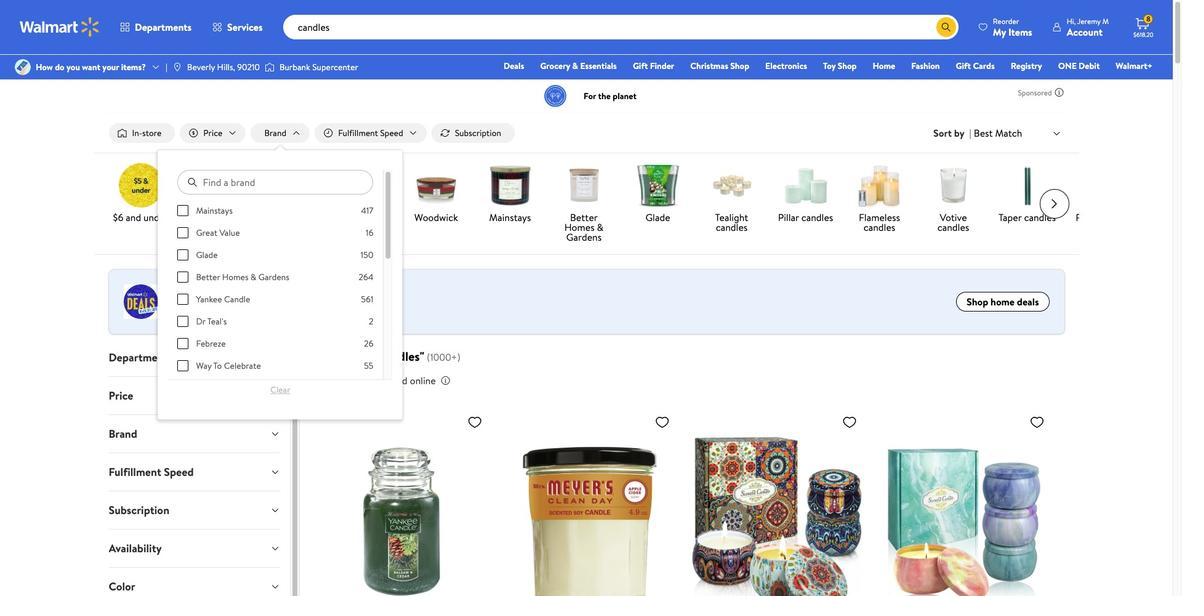 Task type: describe. For each thing, give the bounding box(es) containing it.
availability tab
[[99, 530, 290, 567]]

candles for tealight candles
[[716, 221, 748, 234]]

0 vertical spatial &
[[573, 60, 578, 72]]

gifts!
[[260, 304, 279, 317]]

essentials
[[581, 60, 617, 72]]

Walmart Site-Wide search field
[[283, 15, 959, 39]]

1 vertical spatial departments button
[[99, 339, 290, 376]]

get inside get it today link
[[189, 211, 205, 224]]

electronics link
[[760, 59, 813, 73]]

subscription button
[[99, 492, 290, 529]]

results for "candles" (1000+)
[[315, 348, 461, 365]]

dr
[[196, 315, 206, 328]]

reorder
[[994, 16, 1020, 26]]

$6 and under
[[113, 211, 168, 224]]

1 vertical spatial fulfillment speed button
[[99, 453, 290, 491]]

417
[[361, 205, 374, 217]]

christmas.
[[315, 304, 354, 317]]

best
[[974, 126, 993, 140]]

glade link
[[626, 163, 690, 225]]

burbank
[[280, 61, 310, 73]]

1 horizontal spatial mainstays
[[489, 211, 531, 224]]

best match button
[[972, 125, 1065, 141]]

ad disclaimer and feedback image
[[1055, 87, 1065, 97]]

major
[[173, 304, 194, 317]]

store
[[142, 127, 162, 139]]

legal information image
[[441, 376, 451, 386]]

christmas shop link
[[685, 59, 755, 73]]

pillar candles image
[[784, 163, 828, 208]]

and
[[126, 211, 141, 224]]

to
[[214, 360, 222, 372]]

want
[[82, 61, 100, 73]]

8
[[1147, 14, 1151, 24]]

electronics
[[766, 60, 808, 72]]

shop for christmas shop
[[731, 60, 750, 72]]

1 vertical spatial &
[[597, 221, 604, 234]]

fulfillment speed button inside sort and filter section element
[[315, 123, 427, 143]]

gift cards link
[[951, 59, 1001, 73]]

26
[[364, 338, 374, 350]]

gift for gift cards
[[956, 60, 972, 72]]

2 horizontal spatial price
[[315, 374, 337, 388]]

& inside sort and filter section element
[[251, 271, 257, 283]]

by inside up to 40% off home major savings on home gifts! get it by christmas.
[[304, 304, 313, 317]]

gift for gift finder
[[633, 60, 648, 72]]

supercenter
[[312, 61, 358, 73]]

best match
[[974, 126, 1023, 140]]

up to 40% off home major savings on home gifts! get it by christmas.
[[173, 285, 354, 317]]

tealight image
[[710, 163, 754, 208]]

shop home deals
[[967, 295, 1040, 309]]

homes inside sort and filter section element
[[223, 271, 249, 283]]

561
[[362, 293, 374, 306]]

pillar
[[778, 211, 800, 224]]

how do you want your items?
[[36, 61, 146, 73]]

items
[[1009, 25, 1033, 39]]

sort and filter section element
[[94, 113, 1080, 596]]

clear button
[[178, 380, 383, 400]]

shop for toy shop
[[838, 60, 857, 72]]

do
[[55, 61, 65, 73]]

purchased
[[364, 374, 408, 388]]

votive candles link
[[922, 163, 986, 235]]

better homes & gardens inside group
[[196, 271, 290, 283]]

0 vertical spatial gardens
[[567, 230, 602, 244]]

add to favorites list, yankee candle balsam & cedar - 22 oz original large jar scented candle image
[[468, 415, 483, 430]]

subscription inside dropdown button
[[109, 503, 169, 518]]

taper candles link
[[996, 163, 1060, 225]]

deals image
[[124, 285, 158, 319]]

services
[[227, 20, 263, 34]]

candles for votive candles
[[938, 221, 970, 234]]

subscription tab
[[99, 492, 290, 529]]

celebrate
[[224, 360, 261, 372]]

$6
[[113, 211, 123, 224]]

toy shop
[[824, 60, 857, 72]]

beverly
[[187, 61, 215, 73]]

add to favorites list, oshine 4-pack christmas candles scented candles gift set aromatherapy soy candles 100% natural soy 4.4 oz strongly fragrance stress relief for mother's day,valentine's day,birthday,anniversary image
[[843, 415, 858, 430]]

tealight
[[716, 211, 749, 224]]

grocery
[[541, 60, 571, 72]]

candles for pillar candles
[[802, 211, 834, 224]]

walmart+
[[1116, 60, 1153, 72]]

90210
[[237, 61, 260, 73]]

0 vertical spatial better
[[570, 211, 598, 224]]

one debit
[[1059, 60, 1100, 72]]

Search search field
[[283, 15, 959, 39]]

mainstays inside sort and filter section element
[[196, 205, 233, 217]]

150
[[361, 249, 374, 261]]

mainstays candles image
[[488, 163, 533, 208]]

home up "gifts!"
[[252, 285, 282, 301]]

oshine 4-pack christmas candles scented candles gift set aromatherapy soy candles 100% natural soy 4.4 oz strongly fragrance stress relief for mother's day,valentine's day,birthday,anniversary image
[[692, 410, 862, 596]]

tealight candles link
[[700, 163, 764, 235]]

to
[[191, 285, 203, 301]]

candle inside sort and filter section element
[[224, 293, 251, 306]]

hi,
[[1067, 16, 1076, 26]]

votive
[[940, 211, 968, 224]]

febreze
[[196, 338, 226, 350]]

gift cards
[[956, 60, 995, 72]]

color button
[[99, 568, 290, 596]]

my
[[994, 25, 1007, 39]]

grocery & essentials
[[541, 60, 617, 72]]

woodwick
[[415, 211, 458, 224]]

brand for brand dropdown button inside the sort and filter section element
[[265, 127, 287, 139]]

glade inside group
[[196, 249, 218, 261]]

yankee candle link
[[331, 163, 395, 235]]

candles for red candles
[[1095, 211, 1127, 224]]

bhg candles image
[[562, 163, 606, 208]]

by inside sort and filter section element
[[955, 126, 965, 140]]

0 vertical spatial price button
[[180, 123, 246, 143]]

jeremy
[[1078, 16, 1101, 26]]

in-
[[132, 127, 142, 139]]

great value
[[196, 227, 240, 239]]

subscription inside button
[[455, 127, 501, 139]]

candles for taper candles
[[1025, 211, 1057, 224]]

speed inside "tab"
[[164, 465, 194, 480]]

$6 and under link
[[109, 163, 173, 225]]

get inside up to 40% off home major savings on home gifts! get it by christmas.
[[281, 304, 295, 317]]

tealight candles
[[716, 211, 749, 234]]

get it today
[[189, 211, 240, 224]]

when
[[339, 374, 362, 388]]

group inside sort and filter section element
[[178, 205, 374, 596]]

0 vertical spatial departments
[[135, 20, 192, 34]]

home right on
[[236, 304, 258, 317]]

gift finder
[[633, 60, 675, 72]]

how
[[36, 61, 53, 73]]

for
[[356, 348, 372, 365]]

better homes & gardens link
[[552, 163, 616, 245]]

way
[[196, 360, 212, 372]]

add to favorites list, oshine scented candles gift set for women: soy wax aromatherapy candle fragrance candles 4.4 oz strongly fragrance essential oils for stress relief halloween christmas birthday mother's day image
[[1030, 415, 1045, 430]]



Task type: vqa. For each thing, say whether or not it's contained in the screenshot.
DELIVERY in 'Data Backup (Off-Site) Email Delivery'
no



Task type: locate. For each thing, give the bounding box(es) containing it.
0 horizontal spatial gardens
[[259, 271, 290, 283]]

price button up get it today image
[[180, 123, 246, 143]]

availability
[[109, 541, 162, 556]]

flameless candles image
[[858, 163, 902, 208]]

speed up subscription tab on the bottom left of page
[[164, 465, 194, 480]]

1 vertical spatial speed
[[164, 465, 194, 480]]

services button
[[202, 12, 273, 42]]

it inside up to 40% off home major savings on home gifts! get it by christmas.
[[297, 304, 302, 317]]

candles
[[802, 211, 834, 224], [1025, 211, 1057, 224], [1095, 211, 1127, 224], [716, 221, 748, 234], [864, 221, 896, 234], [938, 221, 970, 234]]

gift left finder
[[633, 60, 648, 72]]

2 gift from the left
[[956, 60, 972, 72]]

mainstays link
[[478, 163, 542, 225]]

next slide for chipmodulewithimages list image
[[1040, 189, 1070, 219]]

m
[[1103, 16, 1109, 26]]

1 vertical spatial fulfillment
[[109, 465, 161, 480]]

1 horizontal spatial gift
[[956, 60, 972, 72]]

candle down the 417
[[348, 221, 377, 234]]

departments up items?
[[135, 20, 192, 34]]

homes down bhg candles image
[[565, 221, 595, 234]]

yankee up 16
[[348, 211, 377, 224]]

homes
[[565, 221, 595, 234], [223, 271, 249, 283]]

woodwick candles image
[[414, 163, 459, 208]]

you
[[67, 61, 80, 73]]

0 horizontal spatial yankee candle
[[196, 293, 251, 306]]

candles down tealight image
[[716, 221, 748, 234]]

1 vertical spatial subscription
[[109, 503, 169, 518]]

yankee candle image
[[340, 163, 385, 208]]

pillar candles link
[[774, 163, 838, 225]]

1 horizontal spatial brand
[[265, 127, 287, 139]]

0 vertical spatial better homes & gardens
[[565, 211, 604, 244]]

0 horizontal spatial better homes & gardens
[[196, 271, 290, 283]]

fulfillment speed inside the fulfillment speed "tab"
[[109, 465, 194, 480]]

1 horizontal spatial it
[[297, 304, 302, 317]]

oshine scented candles gift set for women: soy wax aromatherapy candle fragrance candles 4.4 oz strongly fragrance essential oils for stress relief halloween christmas birthday mother's day image
[[880, 410, 1050, 596]]

in-store button
[[109, 123, 175, 143]]

sponsored
[[1019, 87, 1052, 98]]

0 horizontal spatial subscription
[[109, 503, 169, 518]]

price button
[[180, 123, 246, 143], [99, 377, 290, 415]]

1 vertical spatial gardens
[[259, 271, 290, 283]]

1 horizontal spatial subscription
[[455, 127, 501, 139]]

one debit link
[[1053, 59, 1106, 73]]

 image right 90210 on the top of page
[[265, 61, 275, 73]]

online
[[410, 374, 436, 388]]

0 horizontal spatial price
[[109, 388, 133, 404]]

1 horizontal spatial fulfillment
[[338, 127, 378, 139]]

homes inside better homes & gardens link
[[565, 221, 595, 234]]

fulfillment speed tab
[[99, 453, 290, 491]]

& right grocery
[[573, 60, 578, 72]]

speed up yankee candle image
[[380, 127, 403, 139]]

gift left cards
[[956, 60, 972, 72]]

under
[[144, 211, 168, 224]]

candles inside tealight candles
[[716, 221, 748, 234]]

sort
[[934, 126, 952, 140]]

fulfillment speed button
[[315, 123, 427, 143], [99, 453, 290, 491]]

0 vertical spatial candle
[[348, 221, 377, 234]]

gardens inside group
[[259, 271, 290, 283]]

beverly hills, 90210
[[187, 61, 260, 73]]

0 vertical spatial brand
[[265, 127, 287, 139]]

price tab
[[99, 377, 290, 415]]

0 horizontal spatial better
[[196, 271, 220, 283]]

 image
[[265, 61, 275, 73], [172, 62, 182, 72]]

1 horizontal spatial glade
[[646, 211, 671, 224]]

1 vertical spatial get
[[281, 304, 295, 317]]

0 horizontal spatial speed
[[164, 465, 194, 480]]

home link
[[868, 59, 901, 73]]

0 vertical spatial brand button
[[251, 123, 310, 143]]

| right items?
[[166, 61, 167, 73]]

2
[[369, 315, 374, 328]]

0 horizontal spatial gift
[[633, 60, 648, 72]]

one
[[1059, 60, 1077, 72]]

better homes & gardens down bhg candles image
[[565, 211, 604, 244]]

glade candles image
[[636, 163, 680, 208]]

fulfillment inside "tab"
[[109, 465, 161, 480]]

0 horizontal spatial glade
[[196, 249, 218, 261]]

price inside tab
[[109, 388, 133, 404]]

yankee inside yankee candle link
[[348, 211, 377, 224]]

1 horizontal spatial gardens
[[567, 230, 602, 244]]

0 horizontal spatial |
[[166, 61, 167, 73]]

0 vertical spatial fulfillment speed button
[[315, 123, 427, 143]]

1 vertical spatial yankee candle
[[196, 293, 251, 306]]

0 horizontal spatial fulfillment
[[109, 465, 161, 480]]

0 horizontal spatial fulfillment speed
[[109, 465, 194, 480]]

match
[[996, 126, 1023, 140]]

candles right red
[[1095, 211, 1127, 224]]

cards
[[974, 60, 995, 72]]

0 vertical spatial departments button
[[110, 12, 202, 42]]

finder
[[650, 60, 675, 72]]

brand tab
[[99, 415, 290, 453]]

group containing mainstays
[[178, 205, 374, 596]]

1 horizontal spatial yankee candle
[[348, 211, 377, 234]]

1 horizontal spatial &
[[573, 60, 578, 72]]

candles $6 and under image
[[119, 163, 163, 208]]

2 horizontal spatial &
[[597, 221, 604, 234]]

0 vertical spatial it
[[208, 211, 214, 224]]

0 horizontal spatial get
[[189, 211, 205, 224]]

it inside get it today link
[[208, 211, 214, 224]]

0 horizontal spatial brand
[[109, 426, 137, 442]]

it
[[208, 211, 214, 224], [297, 304, 302, 317]]

mainstays down mainstays candles image
[[489, 211, 531, 224]]

gift finder link
[[628, 59, 680, 73]]

taper candles image
[[1006, 163, 1050, 208]]

1 horizontal spatial homes
[[565, 221, 595, 234]]

dr teal's
[[196, 315, 227, 328]]

by left christmas.
[[304, 304, 313, 317]]

woodwick link
[[404, 163, 468, 225]]

search icon image
[[942, 22, 952, 32]]

subscription
[[455, 127, 501, 139], [109, 503, 169, 518]]

christmas candles image
[[266, 163, 311, 208]]

1 vertical spatial |
[[970, 126, 972, 140]]

1 horizontal spatial get
[[281, 304, 295, 317]]

better down bhg candles image
[[570, 211, 598, 224]]

fulfillment speed button up subscription tab on the bottom left of page
[[99, 453, 290, 491]]

sort by |
[[934, 126, 972, 140]]

2 vertical spatial price
[[109, 388, 133, 404]]

candles inside flameless candles
[[864, 221, 896, 234]]

1 horizontal spatial |
[[970, 126, 972, 140]]

1 vertical spatial yankee
[[196, 293, 222, 306]]

$618.20
[[1134, 30, 1154, 39]]

&
[[573, 60, 578, 72], [597, 221, 604, 234], [251, 271, 257, 283]]

brand inside tab
[[109, 426, 137, 442]]

fulfillment speed up subscription tab on the bottom left of page
[[109, 465, 194, 480]]

1 vertical spatial homes
[[223, 271, 249, 283]]

0 vertical spatial fulfillment
[[338, 127, 378, 139]]

1 vertical spatial glade
[[196, 249, 218, 261]]

1 gift from the left
[[633, 60, 648, 72]]

add to favorites list, mrs. meyer's clean day scented soy candle, apple cider scent, 4.9 oz image
[[655, 415, 670, 430]]

taper
[[999, 211, 1022, 224]]

0 vertical spatial |
[[166, 61, 167, 73]]

0 vertical spatial by
[[955, 126, 965, 140]]

brand button up the fulfillment speed "tab"
[[99, 415, 290, 453]]

it up great
[[208, 211, 214, 224]]

1 horizontal spatial yankee
[[348, 211, 377, 224]]

gardens up up to 40% off home major savings on home gifts! get it by christmas.
[[259, 271, 290, 283]]

0 vertical spatial subscription
[[455, 127, 501, 139]]

home
[[873, 60, 896, 72]]

1 horizontal spatial  image
[[265, 61, 275, 73]]

subscription up mainstays candles image
[[455, 127, 501, 139]]

candles down votive image
[[938, 221, 970, 234]]

christmas shop
[[691, 60, 750, 72]]

1 vertical spatial fulfillment speed
[[109, 465, 194, 480]]

yankee up the dr teal's
[[196, 293, 222, 306]]

today
[[216, 211, 240, 224]]

toy
[[824, 60, 836, 72]]

0 horizontal spatial shop
[[731, 60, 750, 72]]

departments down deals image at the left of the page
[[109, 350, 173, 365]]

2 vertical spatial &
[[251, 271, 257, 283]]

group
[[178, 205, 374, 596]]

red
[[1076, 211, 1093, 224]]

savings
[[196, 304, 223, 317]]

homes up the off
[[223, 271, 249, 283]]

1 vertical spatial price
[[315, 374, 337, 388]]

| inside sort and filter section element
[[970, 126, 972, 140]]

1 horizontal spatial fulfillment speed button
[[315, 123, 427, 143]]

0 vertical spatial homes
[[565, 221, 595, 234]]

flameless
[[859, 211, 901, 224]]

1 horizontal spatial price
[[204, 127, 223, 139]]

1 vertical spatial better homes & gardens
[[196, 271, 290, 283]]

glade down glade candles image
[[646, 211, 671, 224]]

None checkbox
[[178, 205, 189, 216], [178, 227, 189, 238], [178, 250, 189, 261], [178, 272, 189, 283], [178, 338, 189, 349], [178, 360, 189, 372], [178, 205, 189, 216], [178, 227, 189, 238], [178, 250, 189, 261], [178, 272, 189, 283], [178, 338, 189, 349], [178, 360, 189, 372]]

yankee candle up teal's
[[196, 293, 251, 306]]

shop right the toy
[[838, 60, 857, 72]]

items?
[[121, 61, 146, 73]]

0 horizontal spatial by
[[304, 304, 313, 317]]

your
[[102, 61, 119, 73]]

 image left beverly
[[172, 62, 182, 72]]

0 vertical spatial fulfillment speed
[[338, 127, 403, 139]]

1 vertical spatial departments
[[109, 350, 173, 365]]

it right "gifts!"
[[297, 304, 302, 317]]

brand button up find a brand search field
[[251, 123, 310, 143]]

shop left deals
[[967, 295, 989, 309]]

brand for the bottommost brand dropdown button
[[109, 426, 137, 442]]

0 horizontal spatial fulfillment speed button
[[99, 453, 290, 491]]

yankee candle balsam & cedar - 22 oz original large jar scented candle image
[[317, 410, 487, 596]]

shop
[[731, 60, 750, 72], [838, 60, 857, 72], [967, 295, 989, 309]]

1 horizontal spatial fulfillment speed
[[338, 127, 403, 139]]

0 horizontal spatial &
[[251, 271, 257, 283]]

walmart image
[[20, 17, 100, 37]]

better inside group
[[196, 271, 220, 283]]

mainstays
[[196, 205, 233, 217], [489, 211, 531, 224]]

1 horizontal spatial better
[[570, 211, 598, 224]]

fashion
[[912, 60, 940, 72]]

gift
[[633, 60, 648, 72], [956, 60, 972, 72]]

1 vertical spatial by
[[304, 304, 313, 317]]

brand button
[[251, 123, 310, 143], [99, 415, 290, 453]]

deals
[[504, 60, 525, 72]]

debit
[[1079, 60, 1100, 72]]

departments tab
[[99, 339, 290, 376]]

gardens
[[567, 230, 602, 244], [259, 271, 290, 283]]

0 horizontal spatial homes
[[223, 271, 249, 283]]

yankee candle inside group
[[196, 293, 251, 306]]

brand inside sort and filter section element
[[265, 127, 287, 139]]

get up great
[[189, 211, 205, 224]]

| left best at the right of page
[[970, 126, 972, 140]]

better up the '40%'
[[196, 271, 220, 283]]

candles down the flameless candles image
[[864, 221, 896, 234]]

16
[[366, 227, 374, 239]]

by right sort
[[955, 126, 965, 140]]

in-store
[[132, 127, 162, 139]]

0 vertical spatial price
[[204, 127, 223, 139]]

up
[[173, 285, 188, 301]]

 image for burbank supercenter
[[265, 61, 275, 73]]

0 horizontal spatial mainstays
[[196, 205, 233, 217]]

0 horizontal spatial yankee
[[196, 293, 222, 306]]

home left deals
[[991, 295, 1015, 309]]

fulfillment inside sort and filter section element
[[338, 127, 378, 139]]

fulfillment speed inside sort and filter section element
[[338, 127, 403, 139]]

better homes & gardens up the off
[[196, 271, 290, 283]]

candles right pillar
[[802, 211, 834, 224]]

by
[[955, 126, 965, 140], [304, 304, 313, 317]]

 image
[[15, 59, 31, 75]]

shop right christmas
[[731, 60, 750, 72]]

price inside sort and filter section element
[[204, 127, 223, 139]]

1 horizontal spatial by
[[955, 126, 965, 140]]

subscription up availability
[[109, 503, 169, 518]]

yankee inside sort and filter section element
[[196, 293, 222, 306]]

deals link
[[498, 59, 530, 73]]

1 vertical spatial better
[[196, 271, 220, 283]]

votive image
[[932, 163, 976, 208]]

candle up teal's
[[224, 293, 251, 306]]

grocery & essentials link
[[535, 59, 623, 73]]

 image for beverly hills, 90210
[[172, 62, 182, 72]]

get
[[189, 211, 205, 224], [281, 304, 295, 317]]

1 vertical spatial brand button
[[99, 415, 290, 453]]

& down bhg candles image
[[597, 221, 604, 234]]

color tab
[[99, 568, 290, 596]]

pillar candles
[[778, 211, 834, 224]]

home
[[252, 285, 282, 301], [991, 295, 1015, 309], [236, 304, 258, 317]]

subscription button
[[432, 123, 515, 143]]

fulfillment speed up yankee candle image
[[338, 127, 403, 139]]

None checkbox
[[178, 294, 189, 305], [178, 316, 189, 327], [178, 294, 189, 305], [178, 316, 189, 327]]

1 vertical spatial price button
[[99, 377, 290, 415]]

departments inside tab
[[109, 350, 173, 365]]

yankee candle up 150
[[348, 211, 377, 234]]

get right "gifts!"
[[281, 304, 295, 317]]

red candles link
[[1070, 163, 1134, 225]]

speed inside sort and filter section element
[[380, 127, 403, 139]]

price button down way
[[99, 377, 290, 415]]

2 horizontal spatial shop
[[967, 295, 989, 309]]

better homes & gardens
[[565, 211, 604, 244], [196, 271, 290, 283]]

0 horizontal spatial it
[[208, 211, 214, 224]]

reorder my items
[[994, 16, 1033, 39]]

1 vertical spatial it
[[297, 304, 302, 317]]

gardens down bhg candles image
[[567, 230, 602, 244]]

1 horizontal spatial speed
[[380, 127, 403, 139]]

(1000+)
[[427, 351, 461, 364]]

1 vertical spatial candle
[[224, 293, 251, 306]]

candles for flameless candles
[[864, 221, 896, 234]]

Find a brand search field
[[178, 170, 374, 195]]

red candles
[[1076, 211, 1127, 224]]

fulfillment speed button up yankee candle image
[[315, 123, 427, 143]]

0 horizontal spatial candle
[[224, 293, 251, 306]]

get it today image
[[193, 163, 237, 208]]

results
[[315, 348, 353, 365]]

1 vertical spatial brand
[[109, 426, 137, 442]]

0 vertical spatial get
[[189, 211, 205, 224]]

1 horizontal spatial candle
[[348, 221, 377, 234]]

registry
[[1011, 60, 1043, 72]]

& up up to 40% off home major savings on home gifts! get it by christmas.
[[251, 271, 257, 283]]

glade down great
[[196, 249, 218, 261]]

0 vertical spatial glade
[[646, 211, 671, 224]]

mrs. meyer's clean day scented soy candle, apple cider scent, 4.9 oz image
[[505, 410, 675, 596]]

candles right taper
[[1025, 211, 1057, 224]]

glade inside glade link
[[646, 211, 671, 224]]

0 vertical spatial yankee candle
[[348, 211, 377, 234]]

fulfillment speed
[[338, 127, 403, 139], [109, 465, 194, 480]]

christmas
[[691, 60, 729, 72]]

availability button
[[99, 530, 290, 567]]

0 vertical spatial yankee
[[348, 211, 377, 224]]

taper candles
[[999, 211, 1057, 224]]

1 horizontal spatial shop
[[838, 60, 857, 72]]

flameless candles
[[859, 211, 901, 234]]

0 horizontal spatial  image
[[172, 62, 182, 72]]

mainstays up great value
[[196, 205, 233, 217]]

brand button inside sort and filter section element
[[251, 123, 310, 143]]

1 horizontal spatial better homes & gardens
[[565, 211, 604, 244]]

0 vertical spatial speed
[[380, 127, 403, 139]]

8 $618.20
[[1134, 14, 1154, 39]]



